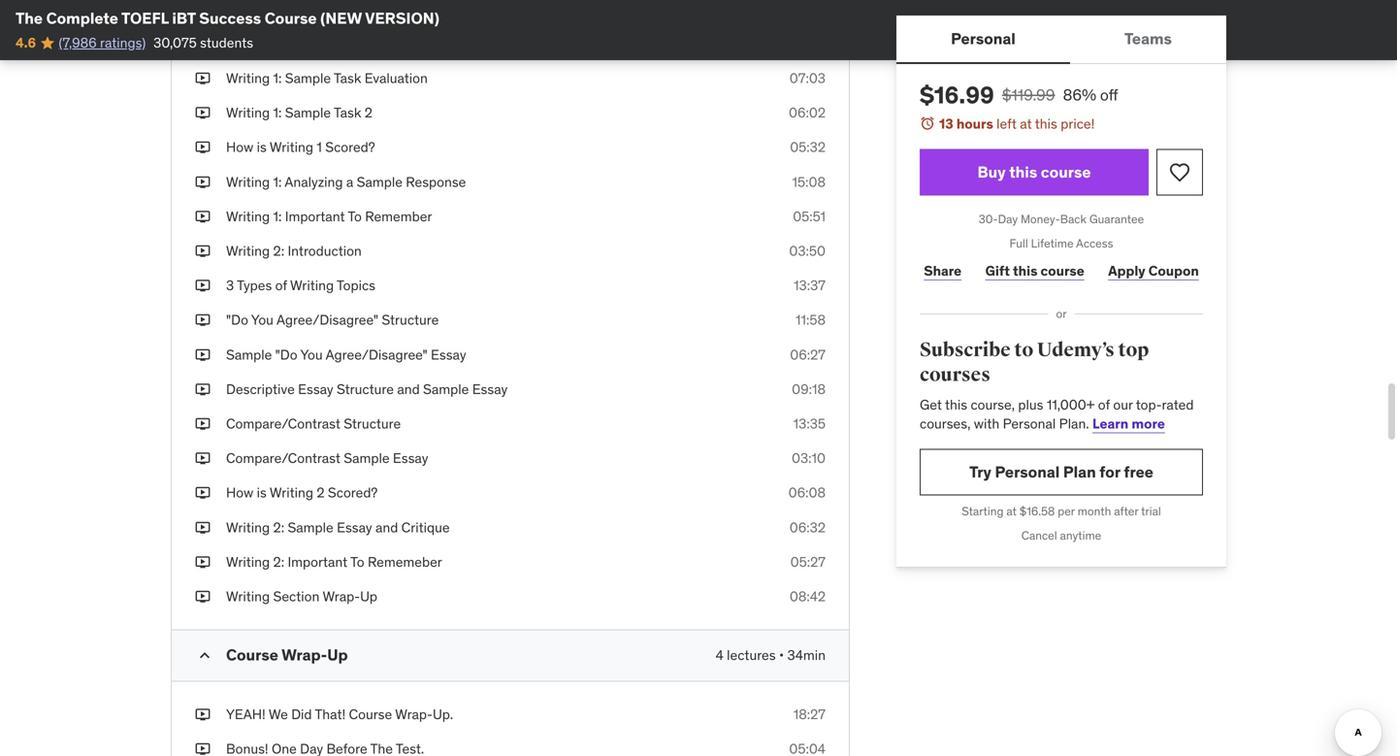Task type: vqa. For each thing, say whether or not it's contained in the screenshot.
'Tables' within Excel Deep Dive: Pivot Tables Workshop
no



Task type: describe. For each thing, give the bounding box(es) containing it.
share
[[924, 262, 962, 279]]

personal inside get this course, plus 11,000+ of our top-rated courses, with personal plan.
[[1003, 415, 1056, 432]]

personal button
[[897, 16, 1071, 62]]

rated
[[1163, 396, 1194, 413]]

starting at $16.58 per month after trial cancel anytime
[[962, 504, 1162, 543]]

1: for writing 1: sample task 2
[[273, 104, 282, 121]]

apply coupon button
[[1105, 252, 1204, 290]]

writing for writing 1: sample task 1
[[226, 35, 270, 52]]

03:50
[[790, 242, 826, 260]]

gift this course
[[986, 262, 1085, 279]]

$16.99 $119.99 86% off
[[920, 81, 1119, 110]]

rememeber
[[368, 553, 442, 571]]

03:10
[[792, 450, 826, 467]]

alarm image
[[920, 116, 936, 131]]

writing 2: sample essay and critique
[[226, 519, 450, 536]]

0 vertical spatial "do
[[226, 311, 248, 329]]

writing 1: analyzing a sample response
[[226, 173, 466, 191]]

at inside starting at $16.58 per month after trial cancel anytime
[[1007, 504, 1017, 519]]

task for 2
[[334, 104, 362, 121]]

xsmall image for how is writing 1 scored?
[[195, 138, 211, 157]]

teams
[[1125, 29, 1173, 48]]

left
[[997, 115, 1017, 133]]

1 vertical spatial up
[[327, 645, 348, 665]]

xsmall image for writing 2: introduction
[[195, 242, 211, 261]]

sample "do you agree/disagree" essay
[[226, 346, 466, 363]]

this left price! at top right
[[1036, 115, 1058, 133]]

for
[[1100, 462, 1121, 482]]

•
[[779, 647, 784, 664]]

how for how is writing 2 scored?
[[226, 484, 254, 502]]

of inside get this course, plus 11,000+ of our top-rated courses, with personal plan.
[[1099, 396, 1111, 413]]

compare/contrast for compare/contrast sample essay
[[226, 450, 341, 467]]

subscribe
[[920, 338, 1011, 362]]

small image
[[195, 646, 215, 665]]

try personal plan for free
[[970, 462, 1154, 482]]

1: for writing 1: structure your essay
[[273, 0, 282, 18]]

hours
[[957, 115, 994, 133]]

course,
[[971, 396, 1015, 413]]

writing down introduction at the left top
[[290, 277, 334, 294]]

writing section wrap-up
[[226, 588, 378, 605]]

more
[[1132, 415, 1166, 432]]

gift this course link
[[982, 252, 1089, 290]]

xsmall image for writing 1: important to remember
[[195, 207, 211, 226]]

1 vertical spatial 2
[[317, 484, 325, 502]]

personal inside button
[[951, 29, 1016, 48]]

30,075 students
[[154, 34, 253, 51]]

2 vertical spatial wrap-
[[395, 706, 433, 723]]

0 horizontal spatial you
[[251, 311, 274, 329]]

did
[[291, 706, 312, 723]]

0 vertical spatial course
[[265, 8, 317, 28]]

06:27
[[790, 346, 826, 363]]

1 vertical spatial "do
[[275, 346, 298, 363]]

price!
[[1061, 115, 1095, 133]]

13:35
[[794, 415, 826, 432]]

4.6
[[16, 34, 36, 51]]

2 xsmall image from the top
[[195, 34, 211, 53]]

or
[[1057, 306, 1067, 322]]

07:03
[[790, 69, 826, 87]]

gift
[[986, 262, 1010, 279]]

xsmall image for 3 types of writing topics
[[195, 276, 211, 295]]

1: for writing 1: important to remember
[[273, 208, 282, 225]]

06:32
[[790, 519, 826, 536]]

get
[[920, 396, 942, 413]]

this for buy
[[1010, 162, 1038, 182]]

xsmall image for writing 1: structure your essay
[[195, 0, 211, 19]]

important for 1:
[[285, 208, 345, 225]]

to
[[1015, 338, 1034, 362]]

introduction
[[288, 242, 362, 260]]

buy
[[978, 162, 1006, 182]]

to for remember
[[348, 208, 362, 225]]

lifetime
[[1032, 236, 1074, 251]]

guarantee
[[1090, 212, 1145, 227]]

0 vertical spatial and
[[397, 380, 420, 398]]

udemy's
[[1038, 338, 1115, 362]]

apply
[[1109, 262, 1146, 279]]

plan
[[1064, 462, 1097, 482]]

1: for writing 1: analyzing a sample response
[[273, 173, 282, 191]]

trial
[[1142, 504, 1162, 519]]

month
[[1078, 504, 1112, 519]]

05:51
[[793, 208, 826, 225]]

scored? for how is writing 2 scored?
[[328, 484, 378, 502]]

writing for writing 1: structure your essay
[[226, 0, 270, 18]]

try
[[970, 462, 992, 482]]

11 xsmall image from the top
[[195, 740, 211, 756]]

writing for writing section wrap-up
[[226, 588, 270, 605]]

teams button
[[1071, 16, 1227, 62]]

students
[[200, 34, 253, 51]]

task for 1
[[334, 35, 362, 52]]

0 vertical spatial 2
[[365, 104, 373, 121]]

writing down writing 1: sample task 2 on the top of page
[[270, 139, 314, 156]]

remember
[[365, 208, 432, 225]]

0 vertical spatial up
[[360, 588, 378, 605]]

anytime
[[1061, 528, 1102, 543]]

08:42
[[790, 588, 826, 605]]

day
[[999, 212, 1018, 227]]

15:08
[[793, 173, 826, 191]]

xsmall image for writing 2: important to rememeber
[[195, 553, 211, 572]]

this for gift
[[1013, 262, 1038, 279]]

topics
[[337, 277, 376, 294]]

back
[[1061, 212, 1087, 227]]

2: for sample
[[273, 519, 284, 536]]

yeah!
[[226, 706, 266, 723]]

0 horizontal spatial 1
[[317, 139, 322, 156]]

30-day money-back guarantee full lifetime access
[[979, 212, 1145, 251]]

lectures
[[727, 647, 776, 664]]

13:37
[[794, 277, 826, 294]]

courses,
[[920, 415, 971, 432]]

0 vertical spatial 1
[[365, 35, 370, 52]]

we
[[269, 706, 288, 723]]

writing 1: important to remember
[[226, 208, 432, 225]]

2 vertical spatial course
[[349, 706, 392, 723]]

13
[[940, 115, 954, 133]]

0 vertical spatial agree/disagree"
[[277, 311, 379, 329]]

how is writing 1 scored?
[[226, 139, 375, 156]]

to for rememeber
[[351, 553, 365, 571]]

xsmall image for yeah! we did that! course wrap-up.
[[195, 705, 211, 724]]

xsmall image for "do you agree/disagree" structure
[[195, 311, 211, 330]]

xsmall image for compare/contrast sample essay
[[195, 449, 211, 468]]

get this course, plus 11,000+ of our top-rated courses, with personal plan.
[[920, 396, 1194, 432]]

descriptive essay structure and sample essay
[[226, 380, 508, 398]]

1 vertical spatial you
[[300, 346, 323, 363]]

1 vertical spatial wrap-
[[282, 645, 327, 665]]

success
[[199, 8, 261, 28]]

buy this course button
[[920, 149, 1149, 196]]

writing 1: sample task 1
[[226, 35, 370, 52]]

full
[[1010, 236, 1029, 251]]

courses
[[920, 363, 991, 387]]

06:02
[[789, 104, 826, 121]]

important for 2:
[[288, 553, 348, 571]]

how is writing 2 scored?
[[226, 484, 378, 502]]



Task type: locate. For each thing, give the bounding box(es) containing it.
per
[[1058, 504, 1075, 519]]

0 horizontal spatial at
[[1007, 504, 1017, 519]]

task
[[334, 35, 362, 52], [334, 69, 362, 87], [334, 104, 362, 121]]

your
[[345, 0, 372, 18]]

1 2: from the top
[[273, 242, 284, 260]]

course up writing 1: sample task 1
[[265, 8, 317, 28]]

1 vertical spatial task
[[334, 69, 362, 87]]

06:08
[[789, 484, 826, 502]]

task for evaluation
[[334, 69, 362, 87]]

0 horizontal spatial of
[[275, 277, 287, 294]]

is for how is writing 1 scored?
[[257, 139, 267, 156]]

is for how is writing 2 scored?
[[257, 484, 267, 502]]

9 xsmall image from the top
[[195, 587, 211, 606]]

personal up $16.99
[[951, 29, 1016, 48]]

5 xsmall image from the top
[[195, 311, 211, 330]]

writing down success
[[226, 35, 270, 52]]

1 vertical spatial and
[[376, 519, 398, 536]]

important down analyzing
[[285, 208, 345, 225]]

1: up how is writing 1 scored?
[[273, 104, 282, 121]]

compare/contrast for compare/contrast structure
[[226, 415, 341, 432]]

1 is from the top
[[257, 139, 267, 156]]

this up courses,
[[945, 396, 968, 413]]

scored? for how is writing 1 scored?
[[325, 139, 375, 156]]

0 vertical spatial important
[[285, 208, 345, 225]]

2 xsmall image from the top
[[195, 138, 211, 157]]

learn more link
[[1093, 415, 1166, 432]]

05:27
[[791, 553, 826, 571]]

analyzing
[[285, 173, 343, 191]]

important
[[285, 208, 345, 225], [288, 553, 348, 571]]

1 1: from the top
[[273, 0, 282, 18]]

at
[[1021, 115, 1033, 133], [1007, 504, 1017, 519]]

1 horizontal spatial at
[[1021, 115, 1033, 133]]

1 vertical spatial 2:
[[273, 519, 284, 536]]

2: for important
[[273, 553, 284, 571]]

scored? up writing 2: sample essay and critique
[[328, 484, 378, 502]]

compare/contrast up how is writing 2 scored?
[[226, 450, 341, 467]]

writing down how is writing 2 scored?
[[226, 519, 270, 536]]

2: for introduction
[[273, 242, 284, 260]]

writing 2: introduction
[[226, 242, 362, 260]]

coupon
[[1149, 262, 1200, 279]]

writing down compare/contrast sample essay
[[270, 484, 314, 502]]

this inside get this course, plus 11,000+ of our top-rated courses, with personal plan.
[[945, 396, 968, 413]]

apply coupon
[[1109, 262, 1200, 279]]

0 vertical spatial scored?
[[325, 139, 375, 156]]

3 1: from the top
[[273, 69, 282, 87]]

structure down sample "do you agree/disagree" essay
[[337, 380, 394, 398]]

1 vertical spatial course
[[1041, 262, 1085, 279]]

writing for writing 2: sample essay and critique
[[226, 519, 270, 536]]

structure down descriptive essay structure and sample essay on the bottom left
[[344, 415, 401, 432]]

0 vertical spatial personal
[[951, 29, 1016, 48]]

xsmall image
[[195, 104, 211, 123], [195, 138, 211, 157], [195, 242, 211, 261], [195, 276, 211, 295], [195, 311, 211, 330], [195, 345, 211, 364], [195, 449, 211, 468], [195, 484, 211, 503], [195, 587, 211, 606]]

"do down '3'
[[226, 311, 248, 329]]

scored? up a
[[325, 139, 375, 156]]

to down writing 2: sample essay and critique
[[351, 553, 365, 571]]

1: down writing 1: sample task 1
[[273, 69, 282, 87]]

of
[[275, 277, 287, 294], [1099, 396, 1111, 413]]

and left critique on the bottom left
[[376, 519, 398, 536]]

writing for writing 2: introduction
[[226, 242, 270, 260]]

1 course from the top
[[1041, 162, 1092, 182]]

of left our
[[1099, 396, 1111, 413]]

1 vertical spatial important
[[288, 553, 348, 571]]

with
[[974, 415, 1000, 432]]

wrap- right that!
[[395, 706, 433, 723]]

0 vertical spatial you
[[251, 311, 274, 329]]

1: left analyzing
[[273, 173, 282, 191]]

structure up writing 1: sample task 1
[[285, 0, 342, 18]]

0 vertical spatial at
[[1021, 115, 1033, 133]]

1 up analyzing
[[317, 139, 322, 156]]

30-
[[979, 212, 999, 227]]

agree/disagree" up descriptive essay structure and sample essay on the bottom left
[[326, 346, 428, 363]]

1 vertical spatial compare/contrast
[[226, 450, 341, 467]]

1 xsmall image from the top
[[195, 0, 211, 19]]

1 horizontal spatial up
[[360, 588, 378, 605]]

xsmall image for compare/contrast structure
[[195, 414, 211, 434]]

2 how from the top
[[226, 484, 254, 502]]

1 task from the top
[[334, 35, 362, 52]]

34min
[[788, 647, 826, 664]]

task down 'writing 1: sample task evaluation'
[[334, 104, 362, 121]]

structure up sample "do you agree/disagree" essay
[[382, 311, 439, 329]]

2: up '3 types of writing topics'
[[273, 242, 284, 260]]

personal down the plus
[[1003, 415, 1056, 432]]

agree/disagree"
[[277, 311, 379, 329], [326, 346, 428, 363]]

writing up how is writing 1 scored?
[[226, 104, 270, 121]]

2 compare/contrast from the top
[[226, 450, 341, 467]]

3 2: from the top
[[273, 553, 284, 571]]

writing for writing 1: sample task 2
[[226, 104, 270, 121]]

tab list
[[897, 16, 1227, 64]]

writing up types
[[226, 242, 270, 260]]

course
[[1041, 162, 1092, 182], [1041, 262, 1085, 279]]

"do you agree/disagree" structure
[[226, 311, 439, 329]]

critique
[[402, 519, 450, 536]]

types
[[237, 277, 272, 294]]

2: down how is writing 2 scored?
[[273, 519, 284, 536]]

that!
[[315, 706, 346, 723]]

the complete toefl ibt success course (new version)
[[16, 8, 440, 28]]

3 task from the top
[[334, 104, 362, 121]]

and down sample "do you agree/disagree" essay
[[397, 380, 420, 398]]

1 vertical spatial how
[[226, 484, 254, 502]]

1: up writing 1: sample task 1
[[273, 0, 282, 18]]

2 task from the top
[[334, 69, 362, 87]]

up
[[360, 588, 378, 605], [327, 645, 348, 665]]

writing for writing 2: important to rememeber
[[226, 553, 270, 571]]

1 horizontal spatial 1
[[365, 35, 370, 52]]

plan.
[[1060, 415, 1090, 432]]

writing
[[226, 0, 270, 18], [226, 35, 270, 52], [226, 69, 270, 87], [226, 104, 270, 121], [270, 139, 314, 156], [226, 173, 270, 191], [226, 208, 270, 225], [226, 242, 270, 260], [290, 277, 334, 294], [270, 484, 314, 502], [226, 519, 270, 536], [226, 553, 270, 571], [226, 588, 270, 605]]

writing for writing 1: important to remember
[[226, 208, 270, 225]]

to down a
[[348, 208, 362, 225]]

writing up writing section wrap-up
[[226, 553, 270, 571]]

86%
[[1064, 85, 1097, 105]]

is
[[257, 139, 267, 156], [257, 484, 267, 502]]

$119.99
[[1003, 85, 1056, 105]]

wishlist image
[[1169, 161, 1192, 184]]

1 horizontal spatial you
[[300, 346, 323, 363]]

is down writing 1: sample task 2 on the top of page
[[257, 139, 267, 156]]

xsmall image for writing section wrap-up
[[195, 587, 211, 606]]

this inside button
[[1010, 162, 1038, 182]]

buy this course
[[978, 162, 1092, 182]]

1 compare/contrast from the top
[[226, 415, 341, 432]]

4 xsmall image from the top
[[195, 173, 211, 192]]

5 1: from the top
[[273, 173, 282, 191]]

course right small image
[[226, 645, 278, 665]]

compare/contrast structure
[[226, 415, 401, 432]]

"do up descriptive
[[275, 346, 298, 363]]

task left evaluation
[[334, 69, 362, 87]]

course for gift this course
[[1041, 262, 1085, 279]]

9 xsmall image from the top
[[195, 553, 211, 572]]

xsmall image for descriptive essay structure and sample essay
[[195, 380, 211, 399]]

0 vertical spatial is
[[257, 139, 267, 156]]

8 xsmall image from the top
[[195, 484, 211, 503]]

(new
[[320, 8, 362, 28]]

xsmall image for sample "do you agree/disagree" essay
[[195, 345, 211, 364]]

how
[[226, 139, 254, 156], [226, 484, 254, 502]]

writing 1: structure your essay
[[226, 0, 411, 18]]

0 vertical spatial 2:
[[273, 242, 284, 260]]

writing down how is writing 1 scored?
[[226, 173, 270, 191]]

13 hours left at this price!
[[940, 115, 1095, 133]]

ratings)
[[100, 34, 146, 51]]

0 vertical spatial how
[[226, 139, 254, 156]]

1
[[365, 35, 370, 52], [317, 139, 322, 156]]

2: up section
[[273, 553, 284, 571]]

1: for writing 1: sample task 1
[[273, 35, 282, 52]]

up down the writing 2: important to rememeber
[[360, 588, 378, 605]]

learn
[[1093, 415, 1129, 432]]

at right left
[[1021, 115, 1033, 133]]

writing down students
[[226, 69, 270, 87]]

task down (new
[[334, 35, 362, 52]]

learn more
[[1093, 415, 1166, 432]]

1 how from the top
[[226, 139, 254, 156]]

xsmall image
[[195, 0, 211, 19], [195, 34, 211, 53], [195, 69, 211, 88], [195, 173, 211, 192], [195, 207, 211, 226], [195, 380, 211, 399], [195, 414, 211, 434], [195, 518, 211, 537], [195, 553, 211, 572], [195, 705, 211, 724], [195, 740, 211, 756]]

how down compare/contrast sample essay
[[226, 484, 254, 502]]

(7,986
[[59, 34, 97, 51]]

writing 2: important to rememeber
[[226, 553, 442, 571]]

agree/disagree" up sample "do you agree/disagree" essay
[[277, 311, 379, 329]]

1 vertical spatial agree/disagree"
[[326, 346, 428, 363]]

7 xsmall image from the top
[[195, 449, 211, 468]]

writing up students
[[226, 0, 270, 18]]

a
[[346, 173, 354, 191]]

4 1: from the top
[[273, 104, 282, 121]]

after
[[1115, 504, 1139, 519]]

10 xsmall image from the top
[[195, 705, 211, 724]]

access
[[1077, 236, 1114, 251]]

2 is from the top
[[257, 484, 267, 502]]

2
[[365, 104, 373, 121], [317, 484, 325, 502]]

2 2: from the top
[[273, 519, 284, 536]]

section
[[273, 588, 320, 605]]

2:
[[273, 242, 284, 260], [273, 519, 284, 536], [273, 553, 284, 571]]

important up writing section wrap-up
[[288, 553, 348, 571]]

"do
[[226, 311, 248, 329], [275, 346, 298, 363]]

how for how is writing 1 scored?
[[226, 139, 254, 156]]

this for get
[[945, 396, 968, 413]]

4 xsmall image from the top
[[195, 276, 211, 295]]

8 xsmall image from the top
[[195, 518, 211, 537]]

18:27
[[794, 706, 826, 723]]

compare/contrast down descriptive
[[226, 415, 341, 432]]

2 vertical spatial personal
[[996, 462, 1060, 482]]

3 xsmall image from the top
[[195, 242, 211, 261]]

1 vertical spatial to
[[351, 553, 365, 571]]

6 xsmall image from the top
[[195, 380, 211, 399]]

try personal plan for free link
[[920, 449, 1204, 496]]

xsmall image for writing 2: sample essay and critique
[[195, 518, 211, 537]]

2 vertical spatial task
[[334, 104, 362, 121]]

course down lifetime
[[1041, 262, 1085, 279]]

up.
[[433, 706, 453, 723]]

plus
[[1019, 396, 1044, 413]]

1 vertical spatial scored?
[[328, 484, 378, 502]]

(7,986 ratings)
[[59, 34, 146, 51]]

1 vertical spatial of
[[1099, 396, 1111, 413]]

11:58
[[796, 311, 826, 329]]

0 horizontal spatial 2
[[317, 484, 325, 502]]

xsmall image for writing 1: sample task evaluation
[[195, 69, 211, 88]]

0 vertical spatial wrap-
[[323, 588, 360, 605]]

descriptive
[[226, 380, 295, 398]]

1 vertical spatial 1
[[317, 139, 322, 156]]

wrap- down writing section wrap-up
[[282, 645, 327, 665]]

1 vertical spatial at
[[1007, 504, 1017, 519]]

0 vertical spatial task
[[334, 35, 362, 52]]

at left "$16.58"
[[1007, 504, 1017, 519]]

writing for writing 1: sample task evaluation
[[226, 69, 270, 87]]

personal up "$16.58"
[[996, 462, 1060, 482]]

course inside button
[[1041, 162, 1092, 182]]

3 xsmall image from the top
[[195, 69, 211, 88]]

0 horizontal spatial "do
[[226, 311, 248, 329]]

1 vertical spatial course
[[226, 645, 278, 665]]

wrap- down the writing 2: important to rememeber
[[323, 588, 360, 605]]

6 xsmall image from the top
[[195, 345, 211, 364]]

off
[[1101, 85, 1119, 105]]

course up back
[[1041, 162, 1092, 182]]

1 horizontal spatial of
[[1099, 396, 1111, 413]]

you down "do you agree/disagree" structure
[[300, 346, 323, 363]]

2 course from the top
[[1041, 262, 1085, 279]]

1: up writing 2: introduction
[[273, 208, 282, 225]]

structure
[[285, 0, 342, 18], [382, 311, 439, 329], [337, 380, 394, 398], [344, 415, 401, 432]]

05:32
[[790, 139, 826, 156]]

of right types
[[275, 277, 287, 294]]

1 vertical spatial is
[[257, 484, 267, 502]]

5 xsmall image from the top
[[195, 207, 211, 226]]

subscribe to udemy's top courses
[[920, 338, 1150, 387]]

essay
[[375, 0, 411, 18], [431, 346, 466, 363], [298, 380, 334, 398], [472, 380, 508, 398], [393, 450, 428, 467], [337, 519, 372, 536]]

xsmall image for how is writing 2 scored?
[[195, 484, 211, 503]]

course right that!
[[349, 706, 392, 723]]

writing for writing 1: analyzing a sample response
[[226, 173, 270, 191]]

2 vertical spatial 2:
[[273, 553, 284, 571]]

xsmall image for writing 1: sample task 2
[[195, 104, 211, 123]]

0 vertical spatial to
[[348, 208, 362, 225]]

tab list containing personal
[[897, 16, 1227, 64]]

course for buy this course
[[1041, 162, 1092, 182]]

share button
[[920, 252, 966, 290]]

top
[[1119, 338, 1150, 362]]

0 vertical spatial compare/contrast
[[226, 415, 341, 432]]

2 down evaluation
[[365, 104, 373, 121]]

0 horizontal spatial up
[[327, 645, 348, 665]]

2 down compare/contrast sample essay
[[317, 484, 325, 502]]

1: for writing 1: sample task evaluation
[[273, 69, 282, 87]]

personal
[[951, 29, 1016, 48], [1003, 415, 1056, 432], [996, 462, 1060, 482]]

is down compare/contrast sample essay
[[257, 484, 267, 502]]

0 vertical spatial of
[[275, 277, 287, 294]]

1 vertical spatial personal
[[1003, 415, 1056, 432]]

xsmall image for writing 1: analyzing a sample response
[[195, 173, 211, 192]]

you down types
[[251, 311, 274, 329]]

writing up writing 2: introduction
[[226, 208, 270, 225]]

0 vertical spatial course
[[1041, 162, 1092, 182]]

1 xsmall image from the top
[[195, 104, 211, 123]]

writing 1: sample task 2
[[226, 104, 373, 121]]

30,075
[[154, 34, 197, 51]]

cancel
[[1022, 528, 1058, 543]]

1 horizontal spatial "do
[[275, 346, 298, 363]]

$16.58
[[1020, 504, 1056, 519]]

up up yeah! we did that! course wrap-up.
[[327, 645, 348, 665]]

this right buy
[[1010, 162, 1038, 182]]

how down writing 1: sample task 2 on the top of page
[[226, 139, 254, 156]]

1 down your
[[365, 35, 370, 52]]

this right gift
[[1013, 262, 1038, 279]]

course
[[265, 8, 317, 28], [226, 645, 278, 665], [349, 706, 392, 723]]

writing left section
[[226, 588, 270, 605]]

1: right students
[[273, 35, 282, 52]]

11,000+
[[1047, 396, 1095, 413]]

7 xsmall image from the top
[[195, 414, 211, 434]]

6 1: from the top
[[273, 208, 282, 225]]

evaluation
[[365, 69, 428, 87]]

1 horizontal spatial 2
[[365, 104, 373, 121]]

2 1: from the top
[[273, 35, 282, 52]]



